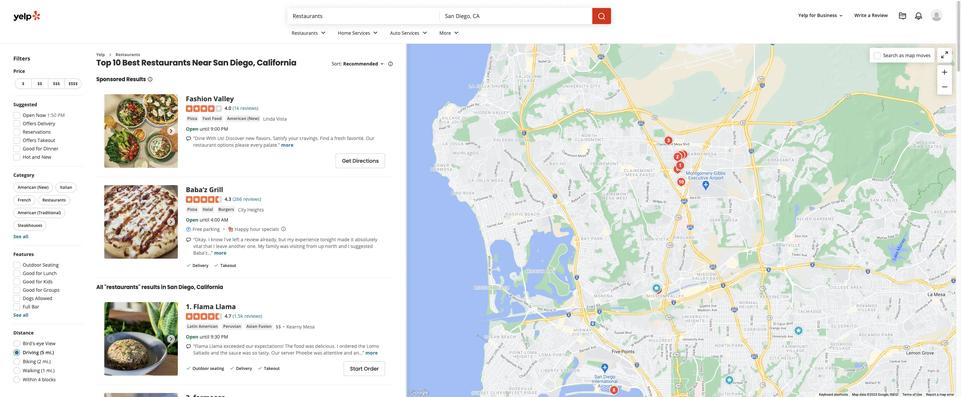 Task type: vqa. For each thing, say whether or not it's contained in the screenshot.
the bottom WILL
no



Task type: describe. For each thing, give the bounding box(es) containing it.
start order
[[350, 365, 379, 373]]

previous image
[[107, 218, 115, 226]]

one.
[[247, 243, 257, 249]]

latin american
[[187, 324, 218, 329]]

yelp link
[[96, 52, 105, 58]]

1:50
[[47, 112, 56, 118]]

$$$
[[53, 81, 60, 87]]

auto
[[390, 30, 401, 36]]

directions
[[353, 157, 379, 165]]

"dine
[[193, 135, 205, 141]]

american for the rightmost american (new) button
[[227, 116, 246, 121]]

2 vertical spatial reviews)
[[244, 313, 262, 319]]

2 vertical spatial takeout
[[264, 366, 280, 372]]

all for category
[[23, 233, 28, 240]]

baba'z
[[186, 185, 207, 194]]

was down delicious.
[[314, 350, 322, 356]]

pm for open until 9:00 pm
[[221, 126, 228, 132]]

start
[[350, 365, 363, 373]]

for for groups
[[36, 287, 42, 293]]

see all button for features
[[13, 312, 28, 318]]

4.0
[[225, 105, 231, 111]]

was up phoebe
[[306, 343, 314, 349]]

restaurants inside 'button'
[[42, 197, 66, 203]]

american for the bottom american (new) button
[[18, 185, 36, 190]]

open until 9:30 pm
[[186, 334, 228, 340]]

walking
[[23, 367, 40, 374]]

24 chevron down v2 image for auto services
[[421, 29, 429, 37]]

pm for open now 1:50 pm
[[58, 112, 65, 118]]

mi.) for driving (5 mi.)
[[45, 349, 54, 356]]

0 vertical spatial diego,
[[230, 57, 255, 68]]

an…"
[[354, 350, 364, 356]]

0 vertical spatial (new)
[[247, 116, 259, 121]]

delivery for the left 16 checkmark v2 image
[[193, 263, 208, 269]]

slideshow element for fashion
[[104, 94, 178, 168]]

il posto image
[[723, 374, 736, 387]]

"flama llama exceeded our expectations! the food was delicious. i ordered the lomo saltado and the sauce was so tasty. our server phoebe was attentive and an…"
[[193, 343, 379, 356]]

burgers button
[[217, 206, 235, 213]]

top
[[96, 57, 111, 68]]

home services link
[[333, 24, 385, 43]]

driving (5 mi.)
[[23, 349, 54, 356]]

zoom in image
[[941, 68, 949, 76]]

yelp for yelp for business
[[799, 12, 808, 19]]

happy hour specials
[[235, 226, 279, 232]]

Near text field
[[445, 12, 587, 20]]

open for open until 9:00 pm
[[186, 126, 198, 132]]

food
[[212, 116, 222, 121]]

previous image for open until 9:00 pm
[[107, 127, 115, 135]]

$$$ button
[[48, 79, 65, 89]]

happy
[[235, 226, 249, 232]]

1 horizontal spatial american (new) button
[[226, 115, 261, 122]]

us!
[[217, 135, 224, 141]]

24 chevron down v2 image for home services
[[372, 29, 380, 37]]

16 speech v2 image
[[186, 237, 191, 243]]

(266 reviews)
[[233, 196, 261, 202]]

24 chevron down v2 image for more
[[452, 29, 461, 37]]

baba'z…"
[[193, 250, 213, 256]]

find
[[320, 135, 329, 141]]

16 parking v2 image
[[186, 227, 191, 232]]

next image for open until 9:00 pm
[[167, 127, 175, 135]]

more link for delicious.
[[366, 350, 378, 356]]

$$ inside button
[[38, 81, 42, 87]]

0 vertical spatial takeout
[[38, 137, 55, 143]]

absolutely
[[355, 236, 377, 243]]

4:00
[[211, 217, 220, 223]]

0 horizontal spatial 16 info v2 image
[[147, 77, 153, 82]]

report a map error link
[[926, 393, 954, 397]]

reviews) for baba'z grill
[[243, 196, 261, 202]]

favorite.
[[347, 135, 365, 141]]

was inside "okay. i know i've left a review already, but my experience tonight made it absolutely vital that i leave another one. my family was visiting from up north and i suggested baba'z…"
[[280, 243, 289, 249]]

1 vertical spatial american (new) button
[[13, 183, 53, 193]]

error
[[947, 393, 954, 397]]

option group containing distance
[[11, 330, 83, 385]]

valley
[[214, 94, 234, 103]]

i inside "flama llama exceeded our expectations! the food was delicious. i ordered the lomo saltado and the sauce was so tasty. our server phoebe was attentive and an…"
[[337, 343, 338, 349]]

for for dinner
[[36, 145, 42, 152]]

review
[[872, 12, 888, 19]]

1 horizontal spatial restaurants link
[[286, 24, 333, 43]]

steakhouses
[[18, 223, 42, 228]]

seating
[[210, 366, 224, 372]]

order
[[364, 365, 379, 373]]

a inside "dine with us! discover new flavors. satisfy your cravings. find a fresh favorite. our restaurant options please every palate."
[[331, 135, 333, 141]]

asian fusion link
[[245, 323, 273, 330]]

expand map image
[[941, 51, 949, 59]]

16 checkmark v2 image for outdoor seating
[[186, 366, 191, 371]]

linda vista
[[263, 116, 287, 122]]

16 chevron right v2 image
[[108, 52, 113, 57]]

more link for but
[[214, 250, 227, 256]]

$$ button
[[31, 79, 48, 89]]

our inside "dine with us! discover new flavors. satisfy your cravings. find a fresh favorite. our restaurant options please every palate."
[[366, 135, 375, 141]]

italian button
[[56, 183, 77, 193]]

pizza button for fashion
[[186, 115, 199, 122]]

16 happy hour specials v2 image
[[228, 227, 233, 232]]

outdoor for outdoor seating
[[193, 366, 209, 372]]

mi.) for biking (2 mi.)
[[43, 358, 51, 365]]

auto services
[[390, 30, 419, 36]]

next image
[[167, 218, 175, 226]]

16 speech v2 image for "dine
[[186, 136, 191, 141]]

until for fashion
[[200, 126, 209, 132]]

outdoor for outdoor seating
[[23, 262, 41, 268]]

i've
[[224, 236, 231, 243]]

services for home services
[[352, 30, 370, 36]]

4.3 star rating image
[[186, 196, 222, 203]]

american (traditional)
[[18, 210, 61, 216]]

see all for category
[[13, 233, 28, 240]]

for for business
[[810, 12, 816, 19]]

kearny
[[287, 324, 302, 330]]

american (new) for the rightmost american (new) button
[[227, 116, 259, 121]]

north
[[325, 243, 337, 249]]

$ button
[[15, 79, 31, 89]]

1 horizontal spatial california
[[257, 57, 296, 68]]

hot
[[23, 154, 31, 160]]

bird's-eye view
[[23, 340, 56, 347]]

use
[[917, 393, 922, 397]]

fast food link
[[201, 115, 223, 122]]

0 horizontal spatial 16 checkmark v2 image
[[186, 263, 191, 268]]

delivery for the middle 16 checkmark v2 image
[[236, 366, 252, 372]]

a right report
[[937, 393, 939, 397]]

16 chevron down v2 image
[[839, 13, 844, 18]]

google image
[[408, 389, 430, 397]]

group containing category
[[12, 172, 83, 240]]

2 horizontal spatial 16 checkmark v2 image
[[257, 366, 263, 371]]

offers for offers takeout
[[23, 137, 36, 143]]

american inside button
[[199, 324, 218, 329]]

baba'z grill image
[[104, 185, 178, 259]]

fashion valley
[[186, 94, 234, 103]]

terms
[[903, 393, 912, 397]]

every
[[250, 142, 262, 148]]

report a map error
[[926, 393, 954, 397]]

i down made
[[348, 243, 349, 249]]

pizza link for fashion valley
[[186, 115, 199, 122]]

(1k reviews) link
[[233, 104, 258, 112]]

1 horizontal spatial $$
[[276, 324, 281, 330]]

4
[[38, 377, 41, 383]]

see for features
[[13, 312, 21, 318]]

group containing features
[[11, 251, 83, 319]]

kearny mesa
[[287, 324, 315, 330]]

business categories element
[[286, 24, 943, 43]]

of
[[913, 393, 916, 397]]

palate."
[[264, 142, 280, 148]]

16 chevron down v2 image
[[380, 61, 385, 67]]

flama
[[193, 302, 214, 311]]

my
[[258, 243, 265, 249]]

up
[[318, 243, 324, 249]]

tonight
[[320, 236, 336, 243]]

offers takeout
[[23, 137, 55, 143]]

walking (1 mi.)
[[23, 367, 55, 374]]

1 horizontal spatial san
[[213, 57, 229, 68]]

4 star rating image
[[186, 105, 222, 112]]

lomo
[[367, 343, 379, 349]]

halal button
[[201, 206, 214, 213]]

(1k reviews)
[[233, 105, 258, 111]]

our inside "flama llama exceeded our expectations! the food was delicious. i ordered the lomo saltado and the sauce was so tasty. our server phoebe was attentive and an…"
[[271, 350, 280, 356]]

none field find
[[293, 12, 435, 20]]

1 horizontal spatial takeout
[[220, 263, 236, 269]]

(266 reviews) link
[[233, 195, 261, 203]]

outdoor seating
[[193, 366, 224, 372]]

1 horizontal spatial 16 checkmark v2 image
[[229, 366, 235, 371]]

3 slideshow element from the top
[[104, 302, 178, 376]]

open for open until 4:00 am
[[186, 217, 198, 223]]

mi.) for walking (1 mi.)
[[46, 367, 55, 374]]

free parking
[[193, 226, 220, 232]]

16 speech v2 image for "flama
[[186, 344, 191, 349]]

woomiok image
[[675, 175, 688, 189]]

hot and new
[[23, 154, 51, 160]]

visiting
[[290, 243, 305, 249]]

0 horizontal spatial the
[[220, 350, 228, 356]]

seating
[[43, 262, 59, 268]]

steakhouses button
[[13, 221, 47, 231]]

distance
[[13, 330, 34, 336]]

top 10 best restaurants near san diego, california
[[96, 57, 296, 68]]

yuk dae jang image
[[662, 134, 675, 147]]



Task type: locate. For each thing, give the bounding box(es) containing it.
for down good for kids
[[36, 287, 42, 293]]

asian
[[246, 324, 258, 329]]

1 vertical spatial (new)
[[37, 185, 49, 190]]

0 vertical spatial delivery
[[38, 120, 55, 127]]

a right find
[[331, 135, 333, 141]]

map region
[[331, 35, 961, 397]]

recommended button
[[343, 61, 385, 67]]

results
[[126, 76, 146, 83]]

yun tea house image
[[671, 163, 684, 176]]

(traditional)
[[37, 210, 61, 216]]

groups
[[43, 287, 60, 293]]

2 horizontal spatial more link
[[366, 350, 378, 356]]

and right hot
[[32, 154, 40, 160]]

projects image
[[899, 12, 907, 20]]

pizza for fashion valley
[[187, 116, 197, 121]]

0 horizontal spatial map
[[905, 52, 915, 58]]

1 vertical spatial restaurants link
[[116, 52, 140, 58]]

tyler b. image
[[931, 9, 943, 21]]

pizza link for baba'z grill
[[186, 206, 199, 213]]

delivery down sauce
[[236, 366, 252, 372]]

business
[[817, 12, 837, 19]]

1 vertical spatial 16 info v2 image
[[147, 77, 153, 82]]

2 until from the top
[[200, 217, 209, 223]]

0 vertical spatial fashion valley image
[[104, 94, 178, 168]]

until up free parking
[[200, 217, 209, 223]]

0 vertical spatial see all button
[[13, 233, 28, 240]]

3 good from the top
[[23, 279, 35, 285]]

llama down 9:30
[[209, 343, 222, 349]]

mi.) right (5
[[45, 349, 54, 356]]

good for good for dinner
[[23, 145, 35, 152]]

1 vertical spatial fashion valley image
[[650, 282, 663, 295]]

1 vertical spatial the
[[220, 350, 228, 356]]

2 vertical spatial mi.)
[[46, 367, 55, 374]]

0 vertical spatial offers
[[23, 120, 36, 127]]

16 info v2 image
[[388, 61, 393, 67], [147, 77, 153, 82]]

and right saltado
[[211, 350, 219, 356]]

1 vertical spatial california
[[197, 284, 223, 291]]

0 vertical spatial 16 info v2 image
[[388, 61, 393, 67]]

american (new) up french
[[18, 185, 49, 190]]

1 vertical spatial all
[[23, 312, 28, 318]]

more link down leave in the left of the page
[[214, 250, 227, 256]]

0 horizontal spatial (new)
[[37, 185, 49, 190]]

takeout up "dinner"
[[38, 137, 55, 143]]

16 checkmark v2 image down leave in the left of the page
[[214, 263, 219, 268]]

next image left the "dine
[[167, 127, 175, 135]]

already,
[[260, 236, 277, 243]]

specials
[[262, 226, 279, 232]]

all for features
[[23, 312, 28, 318]]

0 vertical spatial slideshow element
[[104, 94, 178, 168]]

0 horizontal spatial san
[[167, 284, 177, 291]]

offers up reservations
[[23, 120, 36, 127]]

slideshow element for baba'z
[[104, 185, 178, 259]]

next image left "flama
[[167, 335, 175, 343]]

16 checkmark v2 image
[[186, 263, 191, 268], [229, 366, 235, 371], [257, 366, 263, 371]]

new
[[41, 154, 51, 160]]

1 horizontal spatial american (new)
[[227, 116, 259, 121]]

more
[[440, 30, 451, 36]]

baba'z grill image
[[792, 324, 806, 338]]

0 vertical spatial our
[[366, 135, 375, 141]]

now
[[36, 112, 46, 118]]

good for good for groups
[[23, 287, 35, 293]]

diego,
[[230, 57, 255, 68], [179, 284, 195, 291]]

services for auto services
[[402, 30, 419, 36]]

pm right 1:50
[[58, 112, 65, 118]]

see all down full
[[13, 312, 28, 318]]

see down "steakhouses" button
[[13, 233, 21, 240]]

latin
[[187, 324, 198, 329]]

see all button for category
[[13, 233, 28, 240]]

pizza down 4.3 star rating image
[[187, 207, 197, 212]]

good for good for kids
[[23, 279, 35, 285]]

good up dogs
[[23, 287, 35, 293]]

reviews) up american (new) link
[[240, 105, 258, 111]]

from
[[306, 243, 317, 249]]

see all down "steakhouses" button
[[13, 233, 28, 240]]

reviews) up asian
[[244, 313, 262, 319]]

reservations
[[23, 129, 51, 135]]

info icon image
[[281, 226, 286, 232], [281, 226, 286, 232]]

food
[[294, 343, 304, 349]]

group containing suggested
[[11, 101, 83, 163]]

and down ordered
[[344, 350, 352, 356]]

1 horizontal spatial map
[[940, 393, 946, 397]]

2 slideshow element from the top
[[104, 185, 178, 259]]

0 horizontal spatial 16 checkmark v2 image
[[186, 366, 191, 371]]

24 chevron down v2 image
[[372, 29, 380, 37], [421, 29, 429, 37], [452, 29, 461, 37]]

restaurants link
[[286, 24, 333, 43], [116, 52, 140, 58]]

pizza link left fast
[[186, 115, 199, 122]]

more for cravings.
[[281, 142, 294, 148]]

until up "flama
[[200, 334, 209, 340]]

pizza for baba'z grill
[[187, 207, 197, 212]]

flama llama image
[[674, 159, 687, 172], [104, 302, 178, 376]]

all
[[23, 233, 28, 240], [23, 312, 28, 318]]

1 vertical spatial pm
[[221, 126, 228, 132]]

0 horizontal spatial 24 chevron down v2 image
[[372, 29, 380, 37]]

0 horizontal spatial outdoor
[[23, 262, 41, 268]]

good for good for lunch
[[23, 270, 35, 277]]

1 slideshow element from the top
[[104, 94, 178, 168]]

mesa
[[303, 324, 315, 330]]

(266
[[233, 196, 242, 202]]

a inside "okay. i know i've left a review already, but my experience tonight made it absolutely vital that i leave another one. my family was visiting from up north and i suggested baba'z…"
[[241, 236, 243, 243]]

for inside button
[[810, 12, 816, 19]]

0 horizontal spatial delivery
[[38, 120, 55, 127]]

2 see all button from the top
[[13, 312, 28, 318]]

outdoor up good for lunch
[[23, 262, 41, 268]]

0 vertical spatial 16 speech v2 image
[[186, 136, 191, 141]]

all down full
[[23, 312, 28, 318]]

baba'z grill link
[[186, 185, 223, 194]]

0 vertical spatial san
[[213, 57, 229, 68]]

the up an…"
[[358, 343, 365, 349]]

takeout down leave in the left of the page
[[220, 263, 236, 269]]

reviews) up city heights
[[243, 196, 261, 202]]

start order link
[[344, 362, 385, 376]]

and down made
[[339, 243, 347, 249]]

2 services from the left
[[402, 30, 419, 36]]

1 vertical spatial outdoor
[[193, 366, 209, 372]]

0 vertical spatial $$
[[38, 81, 42, 87]]

1 horizontal spatial yelp
[[799, 12, 808, 19]]

2 all from the top
[[23, 312, 28, 318]]

1 vertical spatial delivery
[[193, 263, 208, 269]]

more link down your
[[281, 142, 294, 148]]

2 vertical spatial until
[[200, 334, 209, 340]]

full bar
[[23, 304, 39, 310]]

your
[[288, 135, 298, 141]]

open until 4:00 am
[[186, 217, 228, 223]]

16 checkmark v2 image for takeout
[[214, 263, 219, 268]]

1 vertical spatial offers
[[23, 137, 36, 143]]

1 vertical spatial pizza link
[[186, 206, 199, 213]]

0 horizontal spatial american (new) button
[[13, 183, 53, 193]]

eye
[[37, 340, 44, 347]]

1 vertical spatial 16 speech v2 image
[[186, 344, 191, 349]]

1 horizontal spatial delivery
[[193, 263, 208, 269]]

None search field
[[287, 8, 612, 24]]

formoosa image
[[671, 150, 684, 164]]

0 vertical spatial pizza
[[187, 116, 197, 121]]

16 checkmark v2 image down 16 speech v2 icon
[[186, 263, 191, 268]]

open up the "dine
[[186, 126, 198, 132]]

option group
[[11, 330, 83, 385]]

0 vertical spatial american (new) button
[[226, 115, 261, 122]]

1 vertical spatial flama llama image
[[104, 302, 178, 376]]

steamy piggy image
[[674, 149, 687, 162]]

report
[[926, 393, 936, 397]]

0 vertical spatial reviews)
[[240, 105, 258, 111]]

None field
[[293, 12, 435, 20], [445, 12, 587, 20]]

see all button down "steakhouses" button
[[13, 233, 28, 240]]

2 offers from the top
[[23, 137, 36, 143]]

"restaurants"
[[104, 284, 140, 291]]

and inside "okay. i know i've left a review already, but my experience tonight made it absolutely vital that i leave another one. my family was visiting from up north and i suggested baba'z…"
[[339, 243, 347, 249]]

1 horizontal spatial 16 info v2 image
[[388, 61, 393, 67]]

1 horizontal spatial more
[[281, 142, 294, 148]]

1 vertical spatial see all
[[13, 312, 28, 318]]

1 vertical spatial see
[[13, 312, 21, 318]]

i up "that"
[[208, 236, 210, 243]]

offers for offers delivery
[[23, 120, 36, 127]]

open down latin
[[186, 334, 198, 340]]

slideshow element
[[104, 94, 178, 168], [104, 185, 178, 259], [104, 302, 178, 376]]

24 chevron down v2 image left "auto"
[[372, 29, 380, 37]]

american (new) button down (1k reviews)
[[226, 115, 261, 122]]

price group
[[13, 68, 83, 90]]

more for but
[[214, 250, 227, 256]]

0 horizontal spatial none field
[[293, 12, 435, 20]]

llama up 4.7 link
[[215, 302, 236, 311]]

american for american (traditional) button
[[18, 210, 36, 216]]

see all button down full
[[13, 312, 28, 318]]

san right near
[[213, 57, 229, 68]]

was down but
[[280, 243, 289, 249]]

none field "near"
[[445, 12, 587, 20]]

16 checkmark v2 image
[[214, 263, 219, 268], [186, 366, 191, 371]]

delivery inside group
[[38, 120, 55, 127]]

24 chevron down v2 image inside home services link
[[372, 29, 380, 37]]

biking (2 mi.)
[[23, 358, 51, 365]]

next image for open until 9:30 pm
[[167, 335, 175, 343]]

good down good for lunch
[[23, 279, 35, 285]]

yelp for business
[[799, 12, 837, 19]]

0 vertical spatial flama llama image
[[674, 159, 687, 172]]

our down expectations!
[[271, 350, 280, 356]]

pm right 9:30
[[221, 334, 228, 340]]

until for baba'z
[[200, 217, 209, 223]]

0 vertical spatial the
[[358, 343, 365, 349]]

all "restaurants" results in san diego, california
[[96, 284, 223, 291]]

write a review
[[855, 12, 888, 19]]

more down leave in the left of the page
[[214, 250, 227, 256]]

pizza link down 4.3 star rating image
[[186, 206, 199, 213]]

our right favorite.
[[366, 135, 375, 141]]

0 vertical spatial llama
[[215, 302, 236, 311]]

1 vertical spatial our
[[271, 350, 280, 356]]

california
[[257, 57, 296, 68], [197, 284, 223, 291]]

1 horizontal spatial our
[[366, 135, 375, 141]]

1 vertical spatial previous image
[[107, 335, 115, 343]]

moves
[[917, 52, 931, 58]]

services right "auto"
[[402, 30, 419, 36]]

0 horizontal spatial restaurants link
[[116, 52, 140, 58]]

0 horizontal spatial california
[[197, 284, 223, 291]]

2 vertical spatial delivery
[[236, 366, 252, 372]]

(new) up restaurants 'button'
[[37, 185, 49, 190]]

group
[[938, 65, 952, 95], [11, 101, 83, 163], [12, 172, 83, 240], [11, 251, 83, 319]]

4.3 link
[[225, 195, 231, 203]]

2 16 speech v2 image from the top
[[186, 344, 191, 349]]

"flama
[[193, 343, 208, 349]]

more link down lomo
[[366, 350, 378, 356]]

0 vertical spatial american (new)
[[227, 116, 259, 121]]

yelp inside button
[[799, 12, 808, 19]]

0 horizontal spatial fashion valley image
[[104, 94, 178, 168]]

16 speech v2 image
[[186, 136, 191, 141], [186, 344, 191, 349]]

made
[[337, 236, 350, 243]]

user actions element
[[793, 8, 952, 49]]

expectations!
[[255, 343, 284, 349]]

previous image for open until 9:30 pm
[[107, 335, 115, 343]]

4.7
[[225, 313, 231, 319]]

16 info v2 image right 16 chevron down v2 icon
[[388, 61, 393, 67]]

filters
[[13, 55, 30, 62]]

0 vertical spatial restaurants link
[[286, 24, 333, 43]]

1 horizontal spatial fashion valley image
[[650, 282, 663, 295]]

16 checkmark v2 image left outdoor seating
[[186, 366, 191, 371]]

pm right '9:00'
[[221, 126, 228, 132]]

Find text field
[[293, 12, 435, 20]]

(1.5k reviews) link
[[233, 312, 262, 320]]

1 horizontal spatial none field
[[445, 12, 587, 20]]

1 next image from the top
[[167, 127, 175, 135]]

american (new) link
[[226, 115, 261, 122]]

takeout down tasty.
[[264, 366, 280, 372]]

open for open until 9:30 pm
[[186, 334, 198, 340]]

1 offers from the top
[[23, 120, 36, 127]]

in
[[161, 284, 166, 291]]

see for category
[[13, 233, 21, 240]]

1 services from the left
[[352, 30, 370, 36]]

$$
[[38, 81, 42, 87], [276, 324, 281, 330]]

see all for features
[[13, 312, 28, 318]]

0 horizontal spatial $$
[[38, 81, 42, 87]]

keyboard shortcuts
[[819, 393, 848, 397]]

outdoor inside group
[[23, 262, 41, 268]]

restaurants inside business categories 'element'
[[292, 30, 318, 36]]

(1k
[[233, 105, 239, 111]]

1 vertical spatial takeout
[[220, 263, 236, 269]]

san
[[213, 57, 229, 68], [167, 284, 177, 291]]

the
[[358, 343, 365, 349], [220, 350, 228, 356]]

for for lunch
[[36, 270, 42, 277]]

pizza button down 4.3 star rating image
[[186, 206, 199, 213]]

pizza left fast
[[187, 116, 197, 121]]

grill
[[209, 185, 223, 194]]

good up good for kids
[[23, 270, 35, 277]]

1 see all button from the top
[[13, 233, 28, 240]]

more for delicious.
[[366, 350, 378, 356]]

yelp left 16 chevron right v2 image
[[96, 52, 105, 58]]

notifications image
[[915, 12, 923, 20]]

24 chevron down v2 image inside auto services link
[[421, 29, 429, 37]]

good up hot
[[23, 145, 35, 152]]

16 speech v2 image left the "dine
[[186, 136, 191, 141]]

2 pizza button from the top
[[186, 206, 199, 213]]

1 vertical spatial 16 checkmark v2 image
[[186, 366, 191, 371]]

(new)
[[247, 116, 259, 121], [37, 185, 49, 190]]

3 until from the top
[[200, 334, 209, 340]]

restaurants button
[[38, 195, 70, 205]]

1 until from the top
[[200, 126, 209, 132]]

reviews) for fashion valley
[[240, 105, 258, 111]]

vital
[[193, 243, 202, 249]]

a right write
[[868, 12, 871, 19]]

2 horizontal spatial 24 chevron down v2 image
[[452, 29, 461, 37]]

burgers link
[[217, 206, 235, 213]]

2 none field from the left
[[445, 12, 587, 20]]

2 horizontal spatial more
[[366, 350, 378, 356]]

american (new) button up french
[[13, 183, 53, 193]]

0 vertical spatial until
[[200, 126, 209, 132]]

map data ©2023 google, inegi
[[852, 393, 899, 397]]

4 good from the top
[[23, 287, 35, 293]]

llama inside "flama llama exceeded our expectations! the food was delicious. i ordered the lomo saltado and the sauce was so tasty. our server phoebe was attentive and an…"
[[209, 343, 222, 349]]

search image
[[598, 12, 606, 20]]

american (new) for the bottom american (new) button
[[18, 185, 49, 190]]

for left the business
[[810, 12, 816, 19]]

0 vertical spatial more
[[281, 142, 294, 148]]

3 24 chevron down v2 image from the left
[[452, 29, 461, 37]]

previous image
[[107, 127, 115, 135], [107, 335, 115, 343]]

offers down reservations
[[23, 137, 36, 143]]

1 horizontal spatial diego,
[[230, 57, 255, 68]]

dinner
[[43, 145, 58, 152]]

1 all from the top
[[23, 233, 28, 240]]

(new) down (1k reviews)
[[247, 116, 259, 121]]

pm for open until 9:30 pm
[[221, 334, 228, 340]]

9:30
[[211, 334, 220, 340]]

24 chevron down v2 image right more
[[452, 29, 461, 37]]

0 vertical spatial see
[[13, 233, 21, 240]]

american up open until 9:30 pm
[[199, 324, 218, 329]]

was down the our on the left bottom of the page
[[243, 350, 251, 356]]

mi.) right (1
[[46, 367, 55, 374]]

2 see all from the top
[[13, 312, 28, 318]]

i right "that"
[[213, 243, 215, 249]]

open now 1:50 pm
[[23, 112, 65, 118]]

free
[[193, 226, 202, 232]]

4.7 star rating image
[[186, 313, 222, 320]]

1 vertical spatial map
[[940, 393, 946, 397]]

(1.5k reviews)
[[233, 313, 262, 319]]

0 horizontal spatial diego,
[[179, 284, 195, 291]]

american down category
[[18, 185, 36, 190]]

map right as
[[905, 52, 915, 58]]

more down your
[[281, 142, 294, 148]]

mi.) right (2
[[43, 358, 51, 365]]

2 good from the top
[[23, 270, 35, 277]]

1 see all from the top
[[13, 233, 28, 240]]

for for kids
[[36, 279, 42, 285]]

0 horizontal spatial flama llama image
[[104, 302, 178, 376]]

delivery down baba'z…"
[[193, 263, 208, 269]]

1 pizza link from the top
[[186, 115, 199, 122]]

all down "steakhouses" button
[[23, 233, 28, 240]]

the left sauce
[[220, 350, 228, 356]]

our
[[366, 135, 375, 141], [271, 350, 280, 356]]

0 vertical spatial mi.)
[[45, 349, 54, 356]]

outdoor down saltado
[[193, 366, 209, 372]]

open for open now 1:50 pm
[[23, 112, 35, 118]]

2 pizza link from the top
[[186, 206, 199, 213]]

open down suggested
[[23, 112, 35, 118]]

1 previous image from the top
[[107, 127, 115, 135]]

1 horizontal spatial (new)
[[247, 116, 259, 121]]

map for moves
[[905, 52, 915, 58]]

16 info v2 image right 'results' in the left top of the page
[[147, 77, 153, 82]]

mi.)
[[45, 349, 54, 356], [43, 358, 51, 365], [46, 367, 55, 374]]

city heights
[[238, 207, 264, 213]]

more link for cravings.
[[281, 142, 294, 148]]

recommended
[[343, 61, 378, 67]]

see up distance
[[13, 312, 21, 318]]

1 good from the top
[[23, 145, 35, 152]]

(2
[[37, 358, 41, 365]]

0 vertical spatial more link
[[281, 142, 294, 148]]

next image
[[167, 127, 175, 135], [167, 335, 175, 343]]

auto services link
[[385, 24, 434, 43]]

craft house fashion valley image
[[651, 283, 665, 297]]

parking
[[203, 226, 220, 232]]

for up good for kids
[[36, 270, 42, 277]]

map for error
[[940, 393, 946, 397]]

$$ left '$$$' button
[[38, 81, 42, 87]]

2 next image from the top
[[167, 335, 175, 343]]

1 24 chevron down v2 image from the left
[[372, 29, 380, 37]]

american (new)
[[227, 116, 259, 121], [18, 185, 49, 190]]

2 vertical spatial more
[[366, 350, 378, 356]]

data
[[860, 393, 866, 397]]

1 pizza button from the top
[[186, 115, 199, 122]]

more down lomo
[[366, 350, 378, 356]]

0 vertical spatial california
[[257, 57, 296, 68]]

2 previous image from the top
[[107, 335, 115, 343]]

dogs
[[23, 295, 34, 302]]

yelp for yelp link
[[96, 52, 105, 58]]

2 pizza from the top
[[187, 207, 197, 212]]

2 vertical spatial slideshow element
[[104, 302, 178, 376]]

peruvian button
[[222, 323, 242, 330]]

1 horizontal spatial the
[[358, 343, 365, 349]]

delivery down "open now 1:50 pm"
[[38, 120, 55, 127]]

blocks
[[42, 377, 56, 383]]

open until 9:00 pm
[[186, 126, 228, 132]]

0 vertical spatial outdoor
[[23, 262, 41, 268]]

features
[[13, 251, 34, 257]]

takeout
[[38, 137, 55, 143], [220, 263, 236, 269], [264, 366, 280, 372]]

16 checkmark v2 image down tasty.
[[257, 366, 263, 371]]

2 see from the top
[[13, 312, 21, 318]]

1 horizontal spatial 24 chevron down v2 image
[[421, 29, 429, 37]]

c level image
[[608, 384, 621, 397]]

ten seconds yunnan rice noodle image
[[677, 148, 691, 161]]

$$ right fusion
[[276, 324, 281, 330]]

within
[[23, 377, 37, 383]]

for down "offers takeout"
[[36, 145, 42, 152]]

1 see from the top
[[13, 233, 21, 240]]

server
[[281, 350, 295, 356]]

zoom out image
[[941, 83, 949, 91]]

was
[[280, 243, 289, 249], [306, 343, 314, 349], [243, 350, 251, 356], [314, 350, 322, 356]]

fashion
[[186, 94, 212, 103]]

for down good for lunch
[[36, 279, 42, 285]]

so
[[252, 350, 257, 356]]

1 horizontal spatial 16 checkmark v2 image
[[214, 263, 219, 268]]

1 none field from the left
[[293, 12, 435, 20]]

i up attentive
[[337, 343, 338, 349]]

1 pizza from the top
[[187, 116, 197, 121]]

american (new) button
[[226, 115, 261, 122], [13, 183, 53, 193]]

as
[[899, 52, 904, 58]]

1 16 speech v2 image from the top
[[186, 136, 191, 141]]

24 chevron down v2 image
[[319, 29, 327, 37]]

0 vertical spatial map
[[905, 52, 915, 58]]

biking
[[23, 358, 36, 365]]

2 horizontal spatial takeout
[[264, 366, 280, 372]]

driving
[[23, 349, 39, 356]]

see
[[13, 233, 21, 240], [13, 312, 21, 318]]

1 vertical spatial reviews)
[[243, 196, 261, 202]]

24 chevron down v2 image inside more link
[[452, 29, 461, 37]]

pizza button for baba'z
[[186, 206, 199, 213]]

keyboard
[[819, 393, 833, 397]]

"dine with us! discover new flavors. satisfy your cravings. find a fresh favorite. our restaurant options please every palate."
[[193, 135, 375, 148]]

0 horizontal spatial more link
[[214, 250, 227, 256]]

american down (1k
[[227, 116, 246, 121]]

16 checkmark v2 image right seating
[[229, 366, 235, 371]]

fast food
[[203, 116, 222, 121]]

pizza button left fast
[[186, 115, 199, 122]]

fashion valley image
[[104, 94, 178, 168], [650, 282, 663, 295]]

the
[[285, 343, 293, 349]]

2 24 chevron down v2 image from the left
[[421, 29, 429, 37]]



